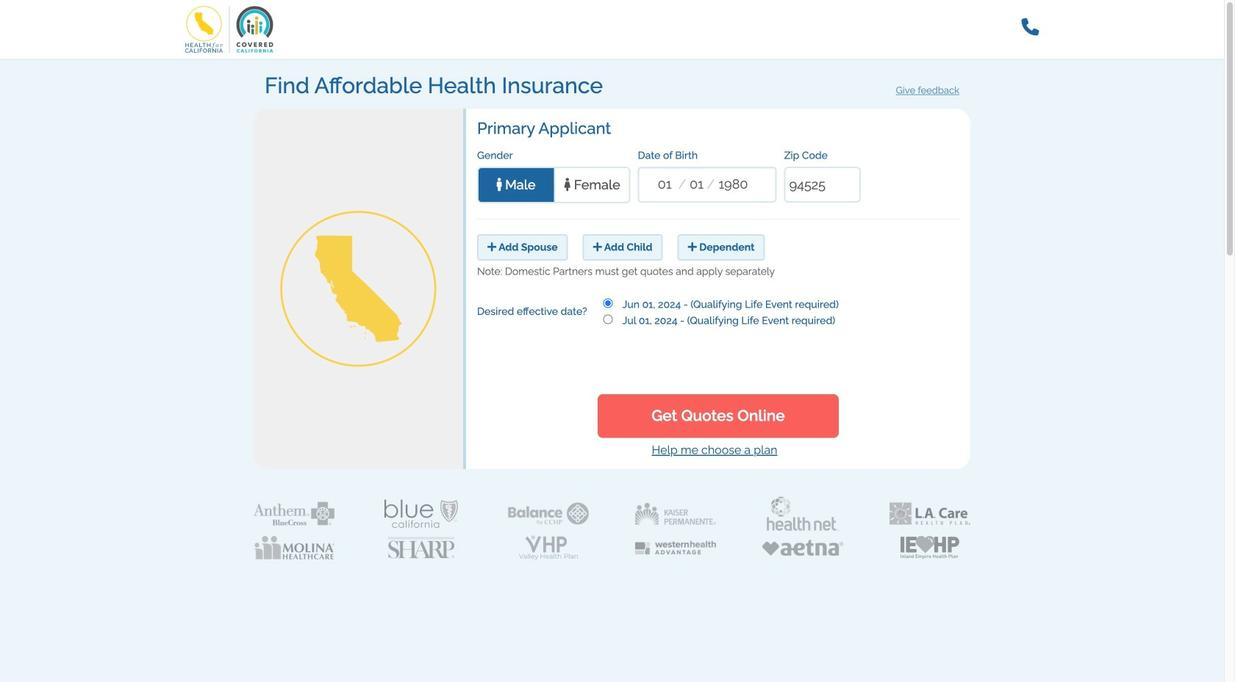 Task type: locate. For each thing, give the bounding box(es) containing it.
1 plus image from the left
[[487, 242, 496, 253]]

covered california blue shield image
[[384, 500, 458, 529]]

form
[[254, 74, 970, 588]]

valley health insurance image
[[519, 536, 578, 561]]

plus image
[[487, 242, 496, 253], [593, 242, 602, 253]]

2 plus image from the left
[[593, 242, 602, 253]]

None radio
[[603, 315, 613, 325]]

covered california kaiser plans image
[[635, 504, 716, 525]]

plus image
[[688, 242, 697, 253]]

molina health insurance image
[[254, 537, 334, 560]]

mm text field
[[651, 168, 678, 201]]

aetna health of california inc. image
[[762, 541, 843, 556]]

0 horizontal spatial plus image
[[487, 242, 496, 253]]

1 horizontal spatial plus image
[[593, 242, 602, 253]]

None text field
[[784, 167, 861, 203]]

chinese community health plan image
[[508, 503, 589, 526]]

dd text field
[[686, 168, 707, 201]]

None radio
[[603, 299, 613, 309]]



Task type: describe. For each thing, give the bounding box(es) containing it.
health insurance quotes for california image
[[254, 185, 463, 394]]

female image
[[564, 178, 571, 192]]

sharp health insurance image
[[388, 538, 454, 559]]

anthem blue cross covered ca image
[[254, 503, 334, 526]]

yyyy text field
[[715, 168, 752, 201]]

covered california health net plans image
[[766, 497, 840, 532]]

male image
[[497, 178, 502, 192]]



